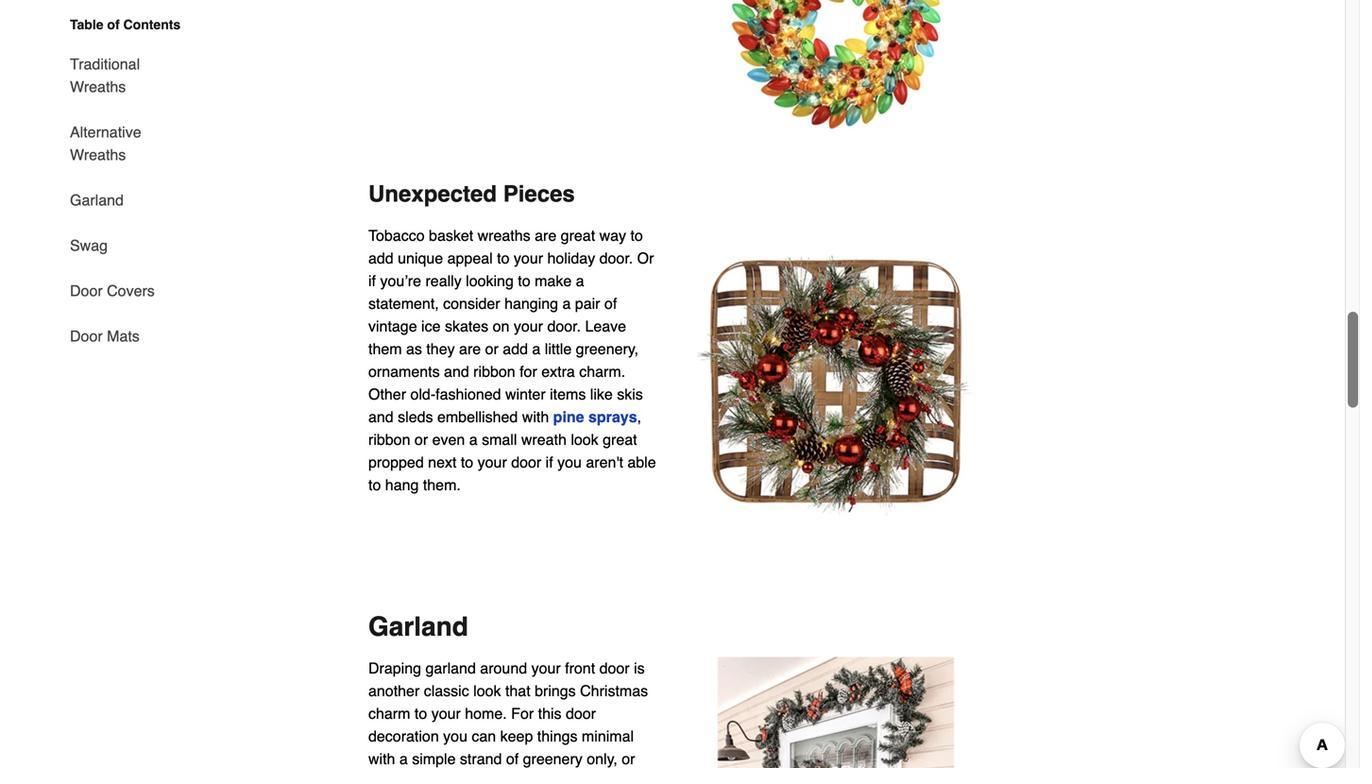 Task type: vqa. For each thing, say whether or not it's contained in the screenshot.
fifth Bit from right
no



Task type: locate. For each thing, give the bounding box(es) containing it.
1 vertical spatial door.
[[547, 317, 581, 335]]

0 horizontal spatial are
[[459, 340, 481, 358]]

this
[[538, 705, 562, 722]]

pieces
[[503, 181, 575, 207]]

1 vertical spatial with
[[368, 750, 395, 768]]

pine
[[553, 408, 584, 426]]

0 vertical spatial door.
[[600, 249, 633, 267]]

door left mats
[[70, 327, 103, 345]]

with down decoration
[[368, 750, 395, 768]]

skates
[[445, 317, 489, 335]]

0 horizontal spatial ribbon
[[368, 431, 410, 448]]

great up holiday
[[561, 227, 595, 244]]

1 horizontal spatial or
[[485, 340, 499, 358]]

small
[[482, 431, 517, 448]]

a inside , ribbon or even a small wreath look great propped next to your door if you aren't able to hang them.
[[469, 431, 478, 448]]

to down the wreaths
[[497, 249, 510, 267]]

door right "this" at bottom left
[[566, 705, 596, 722]]

door down 'wreath'
[[511, 454, 542, 471]]

1 vertical spatial ribbon
[[368, 431, 410, 448]]

1 vertical spatial garland
[[368, 612, 468, 642]]

great inside , ribbon or even a small wreath look great propped next to your door if you aren't able to hang them.
[[603, 431, 637, 448]]

great down sprays
[[603, 431, 637, 448]]

to up the hanging
[[518, 272, 531, 290]]

1 horizontal spatial garland
[[368, 612, 468, 642]]

a down embellished
[[469, 431, 478, 448]]

door for door covers
[[70, 282, 103, 299]]

1 horizontal spatial ribbon
[[473, 363, 515, 380]]

0 horizontal spatial or
[[415, 431, 428, 448]]

0 vertical spatial or
[[485, 340, 499, 358]]

basket
[[429, 227, 473, 244]]

1 horizontal spatial you
[[558, 454, 582, 471]]

christmas
[[580, 682, 648, 700]]

1 horizontal spatial door
[[566, 705, 596, 722]]

way
[[600, 227, 626, 244]]

0 vertical spatial look
[[571, 431, 599, 448]]

0 vertical spatial you
[[558, 454, 582, 471]]

and down 'other'
[[368, 408, 394, 426]]

your down classic
[[431, 705, 461, 722]]

door
[[511, 454, 542, 471], [600, 659, 630, 677], [566, 705, 596, 722]]

if
[[368, 272, 376, 290], [546, 454, 553, 471]]

holiday
[[547, 249, 595, 267]]

1 horizontal spatial if
[[546, 454, 553, 471]]

2 vertical spatial of
[[506, 750, 519, 768]]

look up home.
[[473, 682, 501, 700]]

look
[[571, 431, 599, 448], [473, 682, 501, 700]]

appeal
[[447, 249, 493, 267]]

add
[[368, 249, 394, 267], [503, 340, 528, 358]]

if left you're
[[368, 272, 376, 290]]

a left little
[[532, 340, 541, 358]]

to
[[631, 227, 643, 244], [497, 249, 510, 267], [518, 272, 531, 290], [461, 454, 473, 471], [368, 476, 381, 494], [415, 705, 427, 722]]

0 vertical spatial if
[[368, 272, 376, 290]]

unexpected pieces
[[368, 181, 575, 207]]

front
[[565, 659, 595, 677]]

charm
[[368, 705, 410, 722]]

door. down way
[[600, 249, 633, 267]]

strand
[[460, 750, 502, 768]]

or
[[485, 340, 499, 358], [415, 431, 428, 448]]

door up door mats link in the left of the page
[[70, 282, 103, 299]]

little
[[545, 340, 572, 358]]

2 vertical spatial door
[[566, 705, 596, 722]]

wreaths down traditional
[[70, 78, 126, 95]]

are up holiday
[[535, 227, 557, 244]]

ribbon inside , ribbon or even a small wreath look great propped next to your door if you aren't able to hang them.
[[368, 431, 410, 448]]

brings
[[535, 682, 576, 700]]

0 vertical spatial ribbon
[[473, 363, 515, 380]]

0 vertical spatial door
[[511, 454, 542, 471]]

1 vertical spatial door
[[70, 327, 103, 345]]

swag
[[70, 237, 108, 254]]

add down tobacco
[[368, 249, 394, 267]]

a left pair
[[563, 295, 571, 312]]

0 vertical spatial wreaths
[[70, 78, 126, 95]]

0 horizontal spatial look
[[473, 682, 501, 700]]

1 horizontal spatial with
[[522, 408, 549, 426]]

or down the on
[[485, 340, 499, 358]]

0 vertical spatial and
[[444, 363, 469, 380]]

1 vertical spatial great
[[603, 431, 637, 448]]

garland up swag at top left
[[70, 191, 124, 209]]

a up pair
[[576, 272, 584, 290]]

classic
[[424, 682, 469, 700]]

garland up draping
[[368, 612, 468, 642]]

1 vertical spatial you
[[443, 728, 468, 745]]

0 vertical spatial garland
[[70, 191, 124, 209]]

ribbon up propped
[[368, 431, 410, 448]]

you left can
[[443, 728, 468, 745]]

with inside tobacco basket wreaths are great way to add unique appeal to your holiday door. or if you're really looking to make a statement, consider hanging a pair of vintage ice skates on your door. leave them as they are or add a little greenery, ornaments and ribbon for extra charm. other old-fashioned winter items like skis and sleds embellished with
[[522, 408, 549, 426]]

0 horizontal spatial door
[[511, 454, 542, 471]]

as
[[406, 340, 422, 358]]

1 vertical spatial look
[[473, 682, 501, 700]]

to up decoration
[[415, 705, 427, 722]]

propped
[[368, 454, 424, 471]]

tobacco basket wreaths are great way to add unique appeal to your holiday door. or if you're really looking to make a statement, consider hanging a pair of vintage ice skates on your door. leave them as they are or add a little greenery, ornaments and ribbon for extra charm. other old-fashioned winter items like skis and sleds embellished with
[[368, 227, 654, 426]]

wreaths for alternative wreaths
[[70, 146, 126, 163]]

are down skates
[[459, 340, 481, 358]]

you inside , ribbon or even a small wreath look great propped next to your door if you aren't able to hang them.
[[558, 454, 582, 471]]

aren't
[[586, 454, 623, 471]]

1 vertical spatial wreaths
[[70, 146, 126, 163]]

contents
[[123, 17, 181, 32]]

2 door from the top
[[70, 327, 103, 345]]

your up brings
[[531, 659, 561, 677]]

add up "for" on the top of page
[[503, 340, 528, 358]]

0 vertical spatial door
[[70, 282, 103, 299]]

0 horizontal spatial great
[[561, 227, 595, 244]]

and
[[444, 363, 469, 380], [368, 408, 394, 426]]

extra
[[542, 363, 575, 380]]

wreaths down alternative
[[70, 146, 126, 163]]

2 horizontal spatial door
[[600, 659, 630, 677]]

a down decoration
[[400, 750, 408, 768]]

greenery
[[523, 750, 583, 768]]

looking
[[466, 272, 514, 290]]

door inside , ribbon or even a small wreath look great propped next to your door if you aren't able to hang them.
[[511, 454, 542, 471]]

1 horizontal spatial of
[[506, 750, 519, 768]]

you
[[558, 454, 582, 471], [443, 728, 468, 745]]

winter
[[505, 386, 546, 403]]

ribbon left "for" on the top of page
[[473, 363, 515, 380]]

if down 'wreath'
[[546, 454, 553, 471]]

1 horizontal spatial add
[[503, 340, 528, 358]]

a
[[576, 272, 584, 290], [563, 295, 571, 312], [532, 340, 541, 358], [469, 431, 478, 448], [400, 750, 408, 768]]

1 horizontal spatial great
[[603, 431, 637, 448]]

of inside draping garland around your front door is another classic look that brings christmas charm to your home. for this door decoration you can keep things minimal with a simple strand of greenery only
[[506, 750, 519, 768]]

1 vertical spatial of
[[605, 295, 617, 312]]

keep
[[500, 728, 533, 745]]

0 vertical spatial are
[[535, 227, 557, 244]]

garland
[[70, 191, 124, 209], [368, 612, 468, 642]]

you down 'wreath'
[[558, 454, 582, 471]]

1 vertical spatial or
[[415, 431, 428, 448]]

are
[[535, 227, 557, 244], [459, 340, 481, 358]]

your inside , ribbon or even a small wreath look great propped next to your door if you aren't able to hang them.
[[478, 454, 507, 471]]

0 horizontal spatial you
[[443, 728, 468, 745]]

0 vertical spatial great
[[561, 227, 595, 244]]

leave
[[585, 317, 626, 335]]

great
[[561, 227, 595, 244], [603, 431, 637, 448]]

of right table
[[107, 17, 120, 32]]

your down the hanging
[[514, 317, 543, 335]]

sleds
[[398, 408, 433, 426]]

wreaths
[[70, 78, 126, 95], [70, 146, 126, 163]]

traditional
[[70, 55, 140, 73]]

of
[[107, 17, 120, 32], [605, 295, 617, 312], [506, 750, 519, 768]]

greenery,
[[576, 340, 639, 358]]

with up 'wreath'
[[522, 408, 549, 426]]

1 door from the top
[[70, 282, 103, 299]]

0 horizontal spatial and
[[368, 408, 394, 426]]

with
[[522, 408, 549, 426], [368, 750, 395, 768]]

or inside tobacco basket wreaths are great way to add unique appeal to your holiday door. or if you're really looking to make a statement, consider hanging a pair of vintage ice skates on your door. leave them as they are or add a little greenery, ornaments and ribbon for extra charm. other old-fashioned winter items like skis and sleds embellished with
[[485, 340, 499, 358]]

0 horizontal spatial garland
[[70, 191, 124, 209]]

wreaths inside traditional wreaths
[[70, 78, 126, 95]]

to right next
[[461, 454, 473, 471]]

on
[[493, 317, 510, 335]]

door. up little
[[547, 317, 581, 335]]

vintage
[[368, 317, 417, 335]]

alternative wreaths link
[[70, 110, 197, 178]]

1 horizontal spatial look
[[571, 431, 599, 448]]

decoration
[[368, 728, 439, 745]]

next
[[428, 454, 457, 471]]

to right way
[[631, 227, 643, 244]]

0 horizontal spatial with
[[368, 750, 395, 768]]

tobacco
[[368, 227, 425, 244]]

0 vertical spatial add
[[368, 249, 394, 267]]

door up christmas
[[600, 659, 630, 677]]

0 horizontal spatial if
[[368, 272, 376, 290]]

1 vertical spatial are
[[459, 340, 481, 358]]

look down pine sprays on the left
[[571, 431, 599, 448]]

of down keep
[[506, 750, 519, 768]]

alternative wreaths
[[70, 123, 141, 163]]

or down sleds
[[415, 431, 428, 448]]

look inside draping garland around your front door is another classic look that brings christmas charm to your home. for this door decoration you can keep things minimal with a simple strand of greenery only
[[473, 682, 501, 700]]

0 vertical spatial of
[[107, 17, 120, 32]]

1 vertical spatial add
[[503, 340, 528, 358]]

of right pair
[[605, 295, 617, 312]]

door covers
[[70, 282, 155, 299]]

your down small
[[478, 454, 507, 471]]

door.
[[600, 249, 633, 267], [547, 317, 581, 335]]

that
[[505, 682, 531, 700]]

2 wreaths from the top
[[70, 146, 126, 163]]

1 vertical spatial door
[[600, 659, 630, 677]]

1 vertical spatial if
[[546, 454, 553, 471]]

wreaths inside alternative wreaths
[[70, 146, 126, 163]]

skis
[[617, 386, 643, 403]]

1 vertical spatial and
[[368, 408, 394, 426]]

2 horizontal spatial of
[[605, 295, 617, 312]]

0 vertical spatial with
[[522, 408, 549, 426]]

and up fashioned
[[444, 363, 469, 380]]

your
[[514, 249, 543, 267], [514, 317, 543, 335], [478, 454, 507, 471], [531, 659, 561, 677], [431, 705, 461, 722]]

around
[[480, 659, 527, 677]]

1 wreaths from the top
[[70, 78, 126, 95]]



Task type: describe. For each thing, give the bounding box(es) containing it.
wreaths for traditional wreaths
[[70, 78, 126, 95]]

things
[[537, 728, 578, 745]]

garland inside table of contents element
[[70, 191, 124, 209]]

home.
[[465, 705, 507, 722]]

can
[[472, 728, 496, 745]]

fashioned
[[436, 386, 501, 403]]

if inside tobacco basket wreaths are great way to add unique appeal to your holiday door. or if you're really looking to make a statement, consider hanging a pair of vintage ice skates on your door. leave them as they are or add a little greenery, ornaments and ribbon for extra charm. other old-fashioned winter items like skis and sleds embellished with
[[368, 272, 376, 290]]

they
[[426, 340, 455, 358]]

0 horizontal spatial add
[[368, 249, 394, 267]]

you inside draping garland around your front door is another classic look that brings christmas charm to your home. for this door decoration you can keep things minimal with a simple strand of greenery only
[[443, 728, 468, 745]]

1 horizontal spatial are
[[535, 227, 557, 244]]

a inside draping garland around your front door is another classic look that brings christmas charm to your home. for this door decoration you can keep things minimal with a simple strand of greenery only
[[400, 750, 408, 768]]

door covers link
[[70, 268, 155, 314]]

hang
[[385, 476, 419, 494]]

wreaths
[[478, 227, 531, 244]]

covers
[[107, 282, 155, 299]]

items
[[550, 386, 586, 403]]

with inside draping garland around your front door is another classic look that brings christmas charm to your home. for this door decoration you can keep things minimal with a simple strand of greenery only
[[368, 750, 395, 768]]

1 horizontal spatial and
[[444, 363, 469, 380]]

pair
[[575, 295, 600, 312]]

embellished
[[437, 408, 518, 426]]

mats
[[107, 327, 140, 345]]

you're
[[380, 272, 421, 290]]

,
[[637, 408, 642, 426]]

make
[[535, 272, 572, 290]]

a wreath made of vintage-style multicolor christmas lights with a red bow and green holly leaf. image
[[680, 0, 992, 134]]

like
[[590, 386, 613, 403]]

simple
[[412, 750, 456, 768]]

other
[[368, 386, 406, 403]]

able
[[628, 454, 656, 471]]

table of contents element
[[55, 15, 197, 348]]

or
[[637, 249, 654, 267]]

garland link
[[70, 178, 124, 223]]

for
[[511, 705, 534, 722]]

unique
[[398, 249, 443, 267]]

minimal
[[582, 728, 634, 745]]

hanging
[[505, 295, 558, 312]]

your down the wreaths
[[514, 249, 543, 267]]

pine sprays
[[553, 408, 637, 426]]

wreath
[[521, 431, 567, 448]]

them
[[368, 340, 402, 358]]

1 horizontal spatial door.
[[600, 249, 633, 267]]

pine sprays link
[[553, 408, 637, 426]]

door mats link
[[70, 314, 140, 348]]

traditional wreaths
[[70, 55, 140, 95]]

draping garland around your front door is another classic look that brings christmas charm to your home. for this door decoration you can keep things minimal with a simple strand of greenery only
[[368, 659, 648, 768]]

0 horizontal spatial of
[[107, 17, 120, 32]]

really
[[426, 272, 462, 290]]

0 horizontal spatial door.
[[547, 317, 581, 335]]

door for door mats
[[70, 327, 103, 345]]

to left "hang"
[[368, 476, 381, 494]]

door mats
[[70, 327, 140, 345]]

, ribbon or even a small wreath look great propped next to your door if you aren't able to hang them.
[[368, 408, 656, 494]]

table of contents
[[70, 17, 181, 32]]

look inside , ribbon or even a small wreath look great propped next to your door if you aren't able to hang them.
[[571, 431, 599, 448]]

draping
[[368, 659, 421, 677]]

another
[[368, 682, 420, 700]]

ornaments
[[368, 363, 440, 380]]

for
[[520, 363, 537, 380]]

a wreath with red ornaments and pinecones attached to a tobacco basket. image
[[680, 224, 992, 536]]

old-
[[410, 386, 436, 403]]

garland with pinecones and plaid bows framing a front door with a matching wreath. image
[[680, 657, 992, 768]]

them.
[[423, 476, 461, 494]]

swag link
[[70, 223, 108, 268]]

consider
[[443, 295, 500, 312]]

table
[[70, 17, 103, 32]]

charm.
[[579, 363, 626, 380]]

ribbon inside tobacco basket wreaths are great way to add unique appeal to your holiday door. or if you're really looking to make a statement, consider hanging a pair of vintage ice skates on your door. leave them as they are or add a little greenery, ornaments and ribbon for extra charm. other old-fashioned winter items like skis and sleds embellished with
[[473, 363, 515, 380]]

even
[[432, 431, 465, 448]]

sprays
[[589, 408, 637, 426]]

great inside tobacco basket wreaths are great way to add unique appeal to your holiday door. or if you're really looking to make a statement, consider hanging a pair of vintage ice skates on your door. leave them as they are or add a little greenery, ornaments and ribbon for extra charm. other old-fashioned winter items like skis and sleds embellished with
[[561, 227, 595, 244]]

unexpected
[[368, 181, 497, 207]]

or inside , ribbon or even a small wreath look great propped next to your door if you aren't able to hang them.
[[415, 431, 428, 448]]

garland
[[426, 659, 476, 677]]

is
[[634, 659, 645, 677]]

if inside , ribbon or even a small wreath look great propped next to your door if you aren't able to hang them.
[[546, 454, 553, 471]]

of inside tobacco basket wreaths are great way to add unique appeal to your holiday door. or if you're really looking to make a statement, consider hanging a pair of vintage ice skates on your door. leave them as they are or add a little greenery, ornaments and ribbon for extra charm. other old-fashioned winter items like skis and sleds embellished with
[[605, 295, 617, 312]]

alternative
[[70, 123, 141, 141]]

ice
[[421, 317, 441, 335]]

traditional wreaths link
[[70, 42, 197, 110]]

to inside draping garland around your front door is another classic look that brings christmas charm to your home. for this door decoration you can keep things minimal with a simple strand of greenery only
[[415, 705, 427, 722]]

statement,
[[368, 295, 439, 312]]



